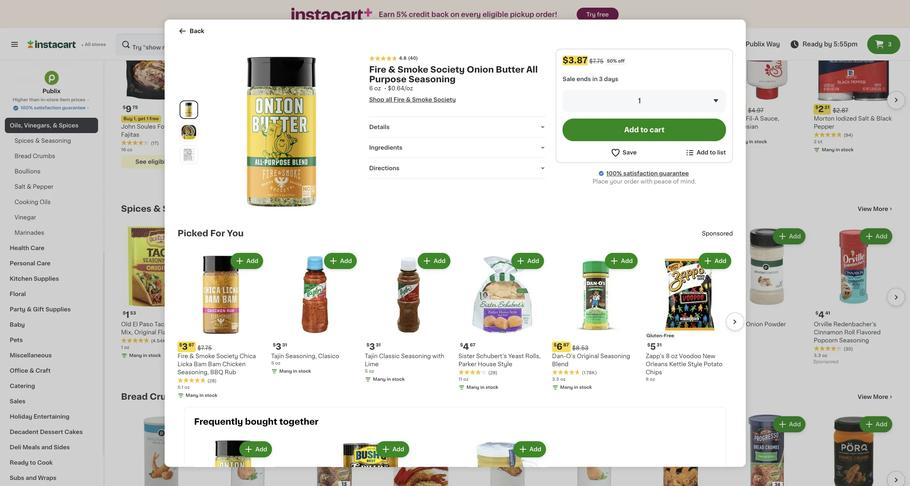 Task type: vqa. For each thing, say whether or not it's contained in the screenshot.
Bread Crumbs to the right
yes



Task type: describe. For each thing, give the bounding box(es) containing it.
popcorn for buffalo
[[468, 338, 492, 344]]

0 horizontal spatial 21
[[219, 311, 223, 316]]

1 horizontal spatial buy
[[297, 323, 306, 327]]

see eligible items for 4
[[568, 177, 620, 182]]

$ inside $ 3 87
[[179, 343, 182, 347]]

stock down tajín seasoning, clasico 5 oz
[[298, 369, 311, 373]]

society for ★★★★★
[[430, 65, 465, 74]]

1 vertical spatial bread crumbs link
[[121, 392, 186, 402]]

$3.87 original price: $7.75 element for bam
[[177, 342, 265, 352]]

enlarge spices & seasonings fire & smoke society onion butter all purpose seasoning nutrition (opens in a new tab) image
[[181, 147, 196, 162]]

sale
[[563, 76, 575, 82]]

0 horizontal spatial bread
[[15, 153, 31, 159]]

cinnamon
[[814, 330, 843, 335]]

2.75
[[294, 123, 304, 128]]

add to list button
[[685, 147, 726, 157]]

in down old el paso taco seasoning mix, original flavor
[[143, 354, 147, 358]]

$ 4 41 for orville redenbacher's cinnamon roll flavored popcorn seasoning
[[816, 311, 830, 319]]

baby link
[[5, 317, 98, 333]]

$ 6 87
[[554, 342, 569, 351]]

$ 4 41 for orville redenbacher's buffalo sauce flavored popcorn seasoning
[[469, 311, 484, 319]]

mix inside lipton soup and dip mix onion
[[700, 322, 710, 327]]

$ inside '$ 2 09'
[[296, 105, 299, 110]]

1 vertical spatial smoke
[[399, 322, 418, 327]]

item carousel region containing add
[[121, 412, 905, 486]]

(40) button
[[408, 55, 418, 61]]

pickup
[[510, 11, 534, 18]]

0 horizontal spatial $ 2 21
[[209, 311, 223, 319]]

1 field
[[563, 89, 726, 112]]

iodized
[[836, 116, 857, 121]]

see eligible items for 75
[[309, 365, 360, 371]]

original inside old el paso taco seasoning mix, original flavor
[[134, 330, 156, 335]]

john for $
[[121, 124, 135, 129]]

directions
[[369, 165, 399, 171]]

voodoo
[[679, 353, 701, 359]]

buy 1, get 1 free for 4
[[557, 116, 592, 121]]

shop all fire & smoke society
[[369, 97, 456, 102]]

•
[[384, 85, 386, 91]]

sister
[[458, 353, 475, 359]]

higher than in-store item prices link
[[13, 97, 90, 103]]

product group containing taco bell original taco seasoning mix
[[208, 21, 288, 178]]

sides
[[54, 445, 70, 450]]

seasoning up picked on the left top
[[163, 204, 210, 213]]

together
[[279, 417, 318, 426]]

$ inside $ 4 97
[[556, 105, 559, 110]]

many down polynesian
[[735, 139, 748, 144]]

service type group
[[565, 36, 676, 52]]

many in stock down badia spices onion powder 2.75 oz
[[302, 131, 334, 136]]

oz inside chick-fil-a sauce, polynesian 16 fl oz
[[737, 131, 743, 136]]

oz inside tajín seasoning, clasico 5 oz
[[275, 361, 280, 365]]

many in stock up $8.53
[[562, 338, 594, 342]]

x
[[645, 346, 647, 350]]

chicken inside fire & smoke society chica licka bam bam chicken seasoning, bbq rub
[[222, 361, 245, 367]]

earn
[[379, 11, 395, 18]]

6 for 6 oz
[[381, 354, 384, 358]]

original inside taco bell original taco seasoning mix (200)
[[235, 124, 257, 129]]

$ 5 31
[[647, 342, 662, 351]]

$2.87
[[833, 108, 849, 113]]

rolls,
[[525, 353, 541, 359]]

extra
[[641, 124, 655, 129]]

many down tajín seasoning, clasico 5 oz
[[279, 369, 292, 373]]

4 for (30)
[[819, 311, 825, 319]]

$ 3 31 for classic
[[366, 342, 381, 351]]

garlic for publix garlic powder 3.12 oz
[[226, 322, 243, 327]]

free for 9
[[150, 116, 159, 121]]

every
[[461, 11, 481, 18]]

satisfaction inside button
[[34, 106, 61, 110]]

0 horizontal spatial 9
[[126, 105, 132, 113]]

$2.21 original price: $2.87 element
[[814, 104, 894, 114]]

party & gift supplies link
[[5, 302, 98, 317]]

bbq
[[210, 369, 223, 375]]

1 horizontal spatial purpose
[[409, 330, 432, 335]]

1, for 9
[[134, 116, 137, 121]]

5:55pm
[[834, 41, 858, 47]]

2 horizontal spatial all
[[526, 65, 538, 74]]

try free
[[587, 12, 609, 17]]

many up orleans
[[649, 354, 662, 358]]

publix seasoning mix, taco
[[554, 322, 631, 327]]

in down tajín classic seasoning with lime 5 oz
[[387, 377, 391, 381]]

$10.49 original price: $12.69 element
[[641, 104, 721, 114]]

you
[[227, 229, 244, 237]]

not
[[606, 124, 616, 129]]

(29)
[[488, 371, 497, 375]]

many in stock down cart
[[649, 139, 681, 144]]

1 horizontal spatial 1,
[[307, 323, 310, 327]]

0 vertical spatial supplies
[[34, 276, 59, 282]]

mind.
[[680, 178, 696, 184]]

baking essentials link
[[5, 103, 98, 118]]

5.1
[[177, 385, 183, 390]]

1 vertical spatial satisfaction
[[623, 170, 658, 176]]

spices & seasonings fire & smoke society onion butter all purpose seasoning hero image
[[206, 55, 359, 208]]

ready for ready to cook
[[10, 460, 28, 466]]

sponsored badge image for (30)
[[814, 360, 838, 365]]

enlarge spices & seasonings fire & smoke society onion butter all purpose seasoning hero (opens in a new tab) image
[[181, 102, 196, 117]]

save
[[623, 150, 637, 155]]

1 horizontal spatial buy 1, get 1 free
[[297, 323, 332, 327]]

stock down (4.54k)
[[148, 354, 161, 358]]

2 left x
[[641, 346, 644, 350]]

0 vertical spatial bread crumbs
[[15, 153, 55, 159]]

catering
[[10, 383, 35, 389]]

oils
[[40, 199, 51, 205]]

personal
[[10, 261, 35, 266]]

many down 3.5 oz
[[560, 385, 573, 390]]

cakes
[[65, 429, 83, 435]]

picked
[[177, 229, 208, 237]]

fl inside chick-fil-a sauce, polynesian 16 fl oz
[[733, 131, 736, 136]]

1 vertical spatial salt
[[15, 184, 25, 190]]

$ inside $ 4 67
[[460, 343, 463, 347]]

$ 2 21 inside $2.21 original price: $2.87 'element'
[[816, 105, 830, 113]]

seasoning up classic
[[381, 338, 411, 344]]

16 inside chick-fil-a sauce, polynesian 16 fl oz
[[727, 131, 732, 136]]

canned
[[10, 61, 33, 67]]

days
[[604, 76, 618, 82]]

stock down (29)
[[486, 385, 498, 390]]

see for 75
[[309, 365, 320, 371]]

get for 9
[[138, 116, 146, 121]]

foods for 75
[[331, 330, 348, 335]]

details
[[369, 124, 390, 130]]

$ inside $ 3 75
[[729, 311, 732, 316]]

see eligible items down (200)
[[222, 169, 273, 174]]

best
[[297, 302, 306, 306]]

of
[[673, 178, 679, 184]]

stock down tajín classic seasoning with lime 5 oz
[[392, 377, 405, 381]]

original inside i can't believe it's not butter vegetable oil spray, 40%, the original
[[582, 140, 604, 146]]

stock down carapelli olive oil, organic, extra virgin 16.9 fl oz
[[668, 139, 681, 144]]

orville for orville redenbacher's buffalo sauce flavored popcorn seasoning
[[468, 322, 486, 327]]

taco down spend
[[208, 124, 221, 129]]

0 horizontal spatial butter
[[381, 330, 399, 335]]

a
[[755, 116, 759, 121]]

can't
[[557, 124, 572, 129]]

entertaining
[[34, 414, 69, 420]]

2 vertical spatial all
[[400, 330, 407, 335]]

stock down badia spices onion powder 2.75 oz
[[321, 131, 334, 136]]

(102)
[[671, 339, 682, 344]]

many in stock down tajín seasoning, clasico 5 oz
[[279, 369, 311, 373]]

1 horizontal spatial bread
[[121, 393, 148, 401]]

pickup at 1640 publix way
[[698, 41, 780, 47]]

mccormick® garlic powder
[[381, 116, 458, 121]]

chicken for 9
[[176, 124, 200, 129]]

gift
[[33, 307, 44, 312]]

many down "ct"
[[822, 148, 835, 152]]

16 oz for $
[[121, 148, 132, 152]]

more for spices & seasoning
[[873, 206, 888, 212]]

product group containing badia spices garlic powder
[[468, 21, 548, 129]]

item carousel region containing 1
[[121, 223, 905, 379]]

oz inside tajín classic seasoning with lime 5 oz
[[369, 369, 374, 373]]

$ inside '$ 1 53'
[[123, 311, 126, 316]]

in down chick-fil-a sauce, polynesian 16 fl oz
[[749, 139, 753, 144]]

holiday entertaining
[[10, 414, 69, 420]]

items for 4
[[604, 177, 620, 182]]

view more for spices & seasoning
[[858, 206, 888, 212]]

enlarge spices & seasonings fire & smoke society onion butter all purpose seasoning lifestyle (opens in a new tab) image
[[181, 125, 196, 139]]

seasoning inside dan-o's original seasoning blend
[[600, 353, 630, 359]]

many in stock down (28)
[[185, 393, 217, 398]]

2 horizontal spatial 5
[[650, 342, 656, 351]]

licka
[[177, 361, 192, 367]]

$ inside $ 9 75
[[123, 105, 126, 110]]

john for 9
[[294, 330, 309, 335]]

many in stock up orleans
[[649, 354, 681, 358]]

2 vertical spatial 8
[[646, 377, 649, 381]]

1 bam from the left
[[194, 361, 206, 367]]

$ inside 'element'
[[816, 105, 819, 110]]

$ inside $ 4 43
[[729, 105, 732, 110]]

in right ends
[[592, 76, 598, 82]]

product group containing 6
[[552, 251, 639, 392]]

1 horizontal spatial 87
[[392, 311, 398, 316]]

fire for ★★★★★
[[369, 65, 386, 74]]

oils, vinegars, & spices
[[10, 123, 78, 128]]

stock down (28)
[[205, 393, 217, 398]]

fajitas for 9
[[121, 132, 139, 137]]

spices inside badia spices onion powder 2.75 oz
[[312, 116, 331, 121]]

all inside "link"
[[85, 42, 91, 47]]

41 for orville redenbacher's cinnamon roll flavored popcorn seasoning
[[825, 311, 830, 316]]

health care
[[10, 245, 44, 251]]

1 horizontal spatial 100% satisfaction guarantee
[[606, 170, 689, 176]]

1 vertical spatial spices & seasoning
[[121, 204, 210, 213]]

product group containing $7.75
[[381, 227, 461, 376]]

and inside subs and wraps link
[[26, 476, 37, 481]]

publix for publix onion powder 4.5 oz
[[727, 322, 745, 327]]

shop
[[369, 97, 384, 102]]

$4.43 original price: $4.97 element
[[727, 104, 807, 114]]

vegetable
[[573, 132, 602, 137]]

(40)
[[408, 56, 418, 60]]

to for list
[[710, 150, 716, 155]]

$12.69
[[665, 108, 684, 113]]

all stores
[[85, 42, 106, 47]]

items for 9
[[171, 159, 187, 165]]

see eligible items for 9
[[135, 159, 187, 165]]

product group containing 10
[[641, 21, 721, 147]]

garlic for mccormick® garlic powder
[[419, 116, 435, 121]]

decadent dessert cakes link
[[5, 425, 98, 440]]

get for 4
[[571, 116, 579, 121]]

0 vertical spatial fire & smoke society onion butter all purpose seasoning
[[369, 65, 538, 83]]

taco for old el paso taco seasoning mix, original flavor
[[155, 322, 168, 327]]

butter for ★★★★★
[[496, 65, 524, 74]]

many down 5.1 oz
[[185, 393, 198, 398]]

pets link
[[5, 333, 98, 348]]

3.12
[[208, 329, 216, 334]]

powder for publix onion powder 4.5 oz
[[765, 322, 786, 327]]

$8.53
[[572, 345, 588, 351]]

dan-
[[552, 353, 566, 359]]

stock down (1.78k)
[[579, 385, 592, 390]]

office & craft link
[[5, 363, 98, 379]]

buy 1, get 1 free for 9
[[124, 116, 159, 121]]

with for seasoning
[[432, 353, 444, 359]]

in down taco bell original taco seasoning mix (200)
[[230, 156, 234, 160]]

to for cart
[[640, 126, 648, 133]]

chicken for 75
[[350, 330, 373, 335]]

view for bread crumbs
[[858, 394, 872, 400]]

75 inside 9 75
[[306, 311, 311, 316]]

add to list
[[697, 150, 726, 155]]

many up $ 6 87 at bottom
[[562, 338, 575, 342]]

many in stock down (94)
[[822, 148, 854, 152]]

in down house
[[480, 385, 484, 390]]

guarantee inside button
[[62, 106, 86, 110]]

spo
[[702, 231, 713, 236]]

1 vertical spatial supplies
[[45, 307, 71, 312]]

in down morton iodized salt & black pepper
[[836, 148, 840, 152]]

seasoning inside old el paso taco seasoning mix, original flavor
[[169, 322, 199, 327]]

olive
[[667, 116, 682, 121]]

sales
[[10, 399, 25, 404]]

seasoning down $1.09 'element'
[[573, 322, 603, 327]]

9 75
[[299, 311, 311, 319]]

in up orleans
[[663, 354, 667, 358]]

(17)
[[151, 141, 159, 146]]

seasoning down oils, vinegars, & spices link
[[41, 138, 71, 144]]

craft
[[36, 368, 51, 374]]

& inside morton iodized salt & black pepper
[[871, 116, 875, 121]]

in up $8.53
[[576, 338, 580, 342]]

picked for you
[[177, 229, 244, 237]]

many in stock down (200)
[[216, 156, 248, 160]]

care for health care
[[30, 245, 44, 251]]

stock up kettle
[[668, 354, 681, 358]]

many down taco bell original taco seasoning mix (200)
[[216, 156, 229, 160]]

1 vertical spatial bread crumbs
[[121, 393, 186, 401]]

stock down (200)
[[235, 156, 248, 160]]

oil
[[604, 132, 611, 137]]

1 horizontal spatial get
[[311, 323, 319, 327]]

chips
[[646, 369, 662, 375]]

2 horizontal spatial 8
[[666, 353, 670, 359]]

8 oz
[[554, 156, 564, 160]]

fl inside carapelli olive oil, organic, extra virgin 16.9 fl oz
[[651, 131, 654, 136]]

holiday
[[10, 414, 32, 420]]

in down tajín seasoning, clasico 5 oz
[[293, 369, 297, 373]]

3 inside button
[[888, 42, 892, 47]]

badia spices garlic powder
[[468, 116, 545, 121]]

in down badia spices onion powder 2.75 oz
[[316, 131, 320, 136]]

stock down (94)
[[841, 148, 854, 152]]

$3.87 original price: $7.75 element for purpose
[[381, 310, 461, 321]]

many down cart
[[649, 139, 662, 144]]

0 horizontal spatial spices & seasoning
[[15, 138, 71, 144]]

vinegar
[[15, 215, 36, 220]]

5 inside tajín classic seasoning with lime 5 oz
[[365, 369, 368, 373]]

see eligible items button down (200)
[[208, 165, 288, 178]]

ready to cook link
[[5, 455, 98, 471]]

in-
[[41, 98, 47, 102]]

orville redenbacher's buffalo sauce flavored popcorn seasoning
[[468, 322, 533, 344]]

chick-fil-a sauce, polynesian 16 fl oz
[[727, 116, 779, 136]]

(94)
[[844, 133, 853, 137]]

1 horizontal spatial 100%
[[606, 170, 622, 176]]

society for 3
[[216, 353, 238, 359]]

67
[[470, 343, 475, 347]]

taco for taco bell original taco seasoning mix (200)
[[258, 124, 271, 129]]

foods for 9
[[157, 124, 175, 129]]

2 up '3.12'
[[212, 311, 218, 319]]

seasoning up smoke
[[408, 75, 456, 83]]

view for spices & seasoning
[[858, 206, 872, 212]]

100% satisfaction guarantee link
[[606, 169, 689, 177]]

in down dan-o's original seasoning blend at the right
[[574, 385, 578, 390]]

seasoning, inside tajín seasoning, clasico 5 oz
[[285, 353, 317, 359]]

0 horizontal spatial 8
[[554, 156, 557, 160]]

eligible for 4
[[581, 177, 602, 182]]

publix for publix seasoning mix, taco
[[554, 322, 571, 327]]

free right try
[[597, 12, 609, 17]]

many in stock down tajín classic seasoning with lime 5 oz
[[373, 377, 405, 381]]

orville for orville redenbacher's cinnamon roll flavored popcorn seasoning
[[814, 322, 832, 327]]

place your order with peace of mind.
[[592, 178, 696, 184]]

40%,
[[554, 140, 568, 146]]



Task type: locate. For each thing, give the bounding box(es) containing it.
1 vertical spatial society
[[420, 322, 441, 327]]

1 horizontal spatial $7.75
[[401, 314, 415, 319]]

onion inside lipton soup and dip mix onion
[[641, 330, 658, 335]]

★★★★★
[[369, 55, 397, 61], [369, 55, 397, 61], [381, 124, 409, 129], [381, 124, 409, 129], [814, 132, 842, 137], [814, 132, 842, 137], [121, 140, 149, 146], [121, 140, 149, 146], [554, 148, 582, 154], [554, 148, 582, 154], [121, 338, 149, 344], [121, 338, 149, 344], [641, 338, 669, 344], [641, 338, 669, 344], [468, 346, 496, 352], [468, 346, 496, 352], [381, 346, 409, 352], [381, 346, 409, 352], [814, 346, 842, 352], [814, 346, 842, 352], [458, 369, 487, 375], [458, 369, 487, 375], [552, 369, 580, 375], [552, 369, 580, 375], [177, 377, 206, 383], [177, 377, 206, 383]]

16 for 9
[[121, 148, 126, 152]]

item carousel region containing 3
[[177, 248, 744, 404]]

see for 9
[[135, 159, 147, 165]]

at
[[721, 41, 728, 47]]

buy 1, get 1 free down $ 9 75
[[124, 116, 159, 121]]

1 popcorn from the left
[[468, 338, 492, 344]]

0 horizontal spatial orville
[[468, 322, 486, 327]]

1 horizontal spatial 6
[[381, 354, 384, 358]]

2 horizontal spatial buy
[[557, 116, 566, 121]]

care inside "link"
[[30, 245, 44, 251]]

many in stock down (4.54k)
[[129, 354, 161, 358]]

$ 3 31 up tajín seasoning, clasico 5 oz
[[273, 342, 287, 351]]

product group containing 5
[[646, 251, 733, 383]]

taco
[[208, 124, 221, 129], [258, 124, 271, 129], [155, 322, 168, 327], [617, 322, 631, 327]]

1 horizontal spatial spices & seasoning
[[121, 204, 210, 213]]

spices inside badia spices garlic powder 'button'
[[485, 116, 504, 121]]

sale ends in 3 days
[[563, 76, 618, 82]]

mix right dip
[[700, 322, 710, 327]]

1 horizontal spatial 16
[[294, 354, 299, 358]]

original down "save" at left
[[235, 124, 257, 129]]

soules down 9 75
[[310, 330, 329, 335]]

see
[[135, 159, 147, 165], [222, 169, 233, 174], [568, 177, 580, 182], [309, 365, 320, 371]]

original inside dan-o's original seasoning blend
[[577, 353, 599, 359]]

$ 1 53
[[123, 311, 136, 319]]

spices & seasoning link up picked on the left top
[[121, 204, 210, 214]]

badia up 2.75
[[294, 116, 310, 121]]

1 horizontal spatial bam
[[208, 361, 221, 367]]

by
[[824, 41, 832, 47]]

100% inside button
[[21, 106, 33, 110]]

product group containing 1
[[121, 227, 201, 361]]

chicken down enlarge spices & seasonings fire & smoke society onion butter all purpose seasoning hero (opens in a new tab) image
[[176, 124, 200, 129]]

2 bam from the left
[[208, 361, 221, 367]]

vinegar link
[[5, 210, 98, 225]]

1 horizontal spatial style
[[688, 361, 702, 367]]

0 vertical spatial bread
[[15, 153, 31, 159]]

product group containing mccormick® garlic powder
[[381, 21, 461, 147]]

1 orville from the left
[[468, 322, 486, 327]]

31 for classic
[[376, 343, 381, 347]]

2 view more link from the top
[[858, 393, 894, 401]]

2 tajín from the left
[[365, 353, 378, 359]]

0 vertical spatial seasoning,
[[285, 353, 317, 359]]

oz inside carapelli olive oil, organic, extra virgin 16.9 fl oz
[[655, 131, 661, 136]]

eligible for 9
[[148, 159, 169, 165]]

believe
[[574, 124, 594, 129]]

redenbacher's inside orville redenbacher's buffalo sauce flavored popcorn seasoning
[[487, 322, 530, 327]]

0 vertical spatial foods
[[157, 124, 175, 129]]

mix, inside old el paso taco seasoning mix, original flavor
[[121, 330, 133, 335]]

$7.75 inside "$3.87 $7.75 50% off"
[[589, 58, 604, 64]]

41 for orville redenbacher's buffalo sauce flavored popcorn seasoning
[[479, 311, 484, 316]]

butter for 4
[[554, 132, 572, 137]]

1 horizontal spatial crumbs
[[150, 393, 186, 401]]

orville
[[468, 322, 486, 327], [814, 322, 832, 327]]

0 vertical spatial with
[[641, 178, 652, 184]]

free for 4
[[583, 116, 592, 121]]

free up clasico
[[323, 323, 332, 327]]

oz inside publix garlic powder 3.12 oz
[[217, 329, 223, 334]]

fire up 6 oz
[[381, 322, 391, 327]]

stock up $8.53
[[581, 338, 594, 342]]

fl right 16.9 on the top right
[[651, 131, 654, 136]]

o's
[[566, 353, 575, 359]]

0 vertical spatial purpose
[[369, 75, 406, 83]]

butter
[[496, 65, 524, 74], [554, 132, 572, 137], [381, 330, 399, 335]]

0 vertical spatial 9
[[126, 105, 132, 113]]

1 oz
[[121, 346, 129, 350]]

many down 2.75
[[302, 131, 315, 136]]

john soules foods chicken fajitas for 9
[[121, 124, 200, 137]]

garlic inside 'button'
[[506, 116, 522, 121]]

purpose up "•"
[[369, 75, 406, 83]]

$ 4 43
[[729, 105, 745, 113]]

peace
[[654, 178, 672, 184]]

$3.87 original price: $7.75 element containing 3
[[177, 342, 265, 352]]

& inside fire & smoke society chica licka bam bam chicken seasoning, bbq rub
[[189, 353, 194, 359]]

clasico
[[318, 353, 339, 359]]

75 inside $ 3 75
[[738, 311, 744, 316]]

free
[[664, 333, 674, 338]]

many in stock down 3.5 oz
[[560, 385, 592, 390]]

0 vertical spatial and
[[41, 445, 52, 450]]

purpose up tajín classic seasoning with lime 5 oz
[[409, 330, 432, 335]]

1 more from the top
[[873, 206, 888, 212]]

spices & seasoning link for topmost bread crumbs link
[[5, 133, 98, 149]]

1 vertical spatial fire & smoke society onion butter all purpose seasoning
[[381, 322, 460, 344]]

16 for 75
[[294, 354, 299, 358]]

$2.09 original price: $2.43 element
[[294, 104, 374, 114]]

publix up $ 6 87 at bottom
[[554, 322, 571, 327]]

ready left by
[[803, 41, 823, 47]]

badia for badia spices garlic powder
[[468, 116, 484, 121]]

1, for 4
[[567, 116, 570, 121]]

free up (17)
[[150, 116, 159, 121]]

1, down 9 75
[[307, 323, 310, 327]]

marinades link
[[5, 225, 98, 241]]

buy for 9
[[124, 116, 133, 121]]

badia spices onion powder 2.75 oz
[[294, 116, 373, 128]]

0 vertical spatial mix,
[[604, 322, 616, 327]]

$ 3 75
[[729, 311, 744, 319]]

1 horizontal spatial and
[[41, 445, 52, 450]]

87 for 6
[[563, 343, 569, 347]]

care for personal care
[[37, 261, 51, 266]]

0 vertical spatial spices & seasoning link
[[5, 133, 98, 149]]

seasoning down $6.87 original price: $8.53 element
[[600, 353, 630, 359]]

2 horizontal spatial garlic
[[506, 116, 522, 121]]

1 vertical spatial 21
[[219, 311, 223, 316]]

free for 75
[[323, 323, 332, 327]]

1 flavored from the left
[[508, 330, 533, 335]]

publix for publix
[[42, 88, 60, 94]]

1 41 from the left
[[479, 311, 484, 316]]

2 vertical spatial fire
[[177, 353, 188, 359]]

0 horizontal spatial guarantee
[[62, 106, 86, 110]]

add inside add to list button
[[697, 150, 708, 155]]

get down $ 9 75
[[138, 116, 146, 121]]

1 horizontal spatial bread crumbs
[[121, 393, 186, 401]]

way
[[767, 41, 780, 47]]

orville inside orville redenbacher's cinnamon roll flavored popcorn seasoning
[[814, 322, 832, 327]]

3 31 from the left
[[657, 343, 662, 347]]

0 horizontal spatial 41
[[479, 311, 484, 316]]

$3.87 original price: $7.75 element
[[381, 310, 461, 321], [177, 342, 265, 352]]

4 left 67
[[463, 342, 469, 351]]

seasoning inside taco bell original taco seasoning mix (200)
[[208, 132, 237, 137]]

powder for publix garlic powder 3.12 oz
[[245, 322, 266, 327]]

2 view from the top
[[858, 394, 872, 400]]

soules for 9
[[137, 124, 156, 129]]

0 vertical spatial 100%
[[21, 106, 33, 110]]

see eligible items left "order" at right
[[568, 177, 620, 182]]

2 41 from the left
[[825, 311, 830, 316]]

1 vertical spatial purpose
[[409, 330, 432, 335]]

0 horizontal spatial spices & seasoning link
[[5, 133, 98, 149]]

87 inside $ 6 87
[[563, 343, 569, 347]]

original down vegetable
[[582, 140, 604, 146]]

5.1 oz
[[177, 385, 190, 390]]

2 horizontal spatial chicken
[[350, 330, 373, 335]]

2 horizontal spatial buy 1, get 1 free
[[557, 116, 592, 121]]

1 horizontal spatial ready
[[803, 41, 823, 47]]

bread crumbs link up 'boullions'
[[5, 149, 98, 164]]

1 vertical spatial pepper
[[33, 184, 53, 190]]

$7.75 for onion
[[401, 314, 415, 319]]

to
[[640, 126, 648, 133], [710, 150, 716, 155], [30, 460, 36, 466]]

0 horizontal spatial 87
[[188, 343, 194, 347]]

$7.75 for chica
[[197, 345, 212, 351]]

2 view more from the top
[[858, 394, 888, 400]]

1 view more from the top
[[858, 206, 888, 212]]

orville inside orville redenbacher's buffalo sauce flavored popcorn seasoning
[[468, 322, 486, 327]]

2 inside $2.21 original price: $2.87 'element'
[[819, 105, 824, 113]]

rub
[[225, 369, 236, 375]]

$5
[[249, 116, 255, 121]]

john soules foods chicken fajitas up (17)
[[121, 124, 200, 137]]

1 horizontal spatial soules
[[310, 330, 329, 335]]

seasoning down roll
[[839, 338, 869, 344]]

item carousel region containing 9
[[121, 17, 905, 191]]

2 style from the left
[[688, 361, 702, 367]]

0 vertical spatial spices & seasoning
[[15, 138, 71, 144]]

buy up 'can't'
[[557, 116, 566, 121]]

1 horizontal spatial john soules foods chicken fajitas
[[294, 330, 373, 344]]

cooking
[[15, 199, 38, 205]]

1 vertical spatial spices & seasoning link
[[121, 204, 210, 214]]

$1.31 element
[[208, 104, 288, 114]]

$2.19 element
[[641, 310, 721, 321]]

lipton soup and dip mix onion
[[641, 322, 710, 335]]

many in stock down (29)
[[466, 385, 498, 390]]

powder inside 'button'
[[524, 116, 545, 121]]

1 style from the left
[[498, 361, 512, 367]]

1 vertical spatial john soules foods chicken fajitas
[[294, 330, 373, 344]]

1 horizontal spatial guarantee
[[659, 170, 689, 176]]

1 horizontal spatial seasoning,
[[285, 353, 317, 359]]

taco inside old el paso taco seasoning mix, original flavor
[[155, 322, 168, 327]]

eligible down clasico
[[321, 365, 342, 371]]

powder inside the publix onion powder 4.5 oz
[[765, 322, 786, 327]]

fire & smoke society onion butter all purpose seasoning up society at top
[[369, 65, 538, 83]]

instacart logo image
[[27, 40, 76, 49]]

21 inside 'element'
[[825, 105, 830, 110]]

best seller
[[297, 302, 317, 306]]

redenbacher's up roll
[[834, 322, 877, 327]]

powder inside badia spices onion powder 2.75 oz
[[351, 116, 373, 121]]

seasoning down bell
[[208, 132, 237, 137]]

sponsored badge image for ★★★★★
[[468, 360, 492, 365]]

office
[[10, 368, 28, 374]]

1
[[638, 97, 641, 104], [147, 116, 148, 121], [580, 116, 582, 121], [126, 311, 129, 319], [320, 323, 322, 327], [121, 346, 123, 350], [648, 346, 650, 350]]

sponsored badge image
[[468, 360, 492, 365], [814, 360, 838, 365]]

1 horizontal spatial popcorn
[[814, 338, 838, 344]]

4 for ★★★★★
[[472, 311, 478, 319]]

redenbacher's for sauce
[[487, 322, 530, 327]]

31
[[282, 343, 287, 347], [376, 343, 381, 347], [657, 343, 662, 347]]

salt inside morton iodized salt & black pepper
[[858, 116, 869, 121]]

smoke down (40) button
[[397, 65, 428, 74]]

0 vertical spatial guarantee
[[62, 106, 86, 110]]

see eligible items
[[135, 159, 187, 165], [222, 169, 273, 174], [568, 177, 620, 182], [309, 365, 360, 371]]

holiday entertaining link
[[5, 409, 98, 425]]

1 inside field
[[638, 97, 641, 104]]

items for 75
[[344, 365, 360, 371]]

flavored inside orville redenbacher's cinnamon roll flavored popcorn seasoning
[[857, 330, 881, 335]]

1 vertical spatial foods
[[331, 330, 348, 335]]

1 31 from the left
[[282, 343, 287, 347]]

$6.87 original price: $8.53 element
[[552, 342, 639, 352]]

redenbacher's up sauce on the bottom right of page
[[487, 322, 530, 327]]

0 horizontal spatial $ 3 31
[[273, 342, 287, 351]]

8 down the chips
[[646, 377, 649, 381]]

0 horizontal spatial buy
[[124, 116, 133, 121]]

0 vertical spatial 100% satisfaction guarantee
[[21, 106, 86, 110]]

0 horizontal spatial flavored
[[508, 330, 533, 335]]

garlic inside publix garlic powder 3.12 oz
[[226, 322, 243, 327]]

it's
[[596, 124, 604, 129]]

redenbacher's for roll
[[834, 322, 877, 327]]

2 sponsored badge image from the left
[[814, 360, 838, 365]]

popcorn down cinnamon
[[814, 338, 838, 344]]

1 vertical spatial view more
[[858, 394, 888, 400]]

stock down chick-fil-a sauce, polynesian 16 fl oz
[[754, 139, 767, 144]]

2 horizontal spatial $7.75
[[589, 58, 604, 64]]

taco down $1.31 element
[[258, 124, 271, 129]]

2 left "ct"
[[814, 139, 817, 144]]

cook
[[37, 460, 53, 466]]

2 popcorn from the left
[[814, 338, 838, 344]]

0 horizontal spatial foods
[[157, 124, 175, 129]]

6
[[369, 85, 373, 91], [557, 342, 562, 351], [381, 354, 384, 358]]

0 vertical spatial 21
[[825, 105, 830, 110]]

$3.87
[[563, 56, 588, 64]]

0 vertical spatial $3.87 original price: $7.75 element
[[381, 310, 461, 321]]

$ 2 21
[[816, 105, 830, 113], [209, 311, 223, 319]]

popcorn inside orville redenbacher's buffalo sauce flavored popcorn seasoning
[[468, 338, 492, 344]]

express icon image
[[292, 8, 372, 21]]

product group
[[121, 21, 201, 169], [208, 21, 288, 178], [294, 21, 374, 139], [381, 21, 461, 147], [468, 21, 548, 129], [554, 21, 634, 186], [641, 21, 721, 147], [727, 21, 807, 147], [814, 21, 894, 155], [121, 227, 201, 361], [294, 227, 374, 375], [381, 227, 461, 376], [468, 227, 548, 367], [641, 227, 721, 361], [727, 227, 807, 335], [814, 227, 894, 367], [177, 251, 265, 400], [271, 251, 358, 376], [365, 251, 452, 384], [458, 251, 546, 392], [552, 251, 639, 392], [646, 251, 733, 383], [121, 415, 201, 486], [208, 415, 288, 486], [727, 415, 807, 486], [814, 415, 894, 486], [194, 440, 273, 486], [331, 440, 411, 486], [468, 440, 548, 486]]

onion inside badia spices onion powder 2.75 oz
[[332, 116, 350, 121]]

1 horizontal spatial 9
[[299, 311, 305, 319]]

2 redenbacher's from the left
[[834, 322, 877, 327]]

31 inside $ 5 31
[[657, 343, 662, 347]]

with inside tajín classic seasoning with lime 5 oz
[[432, 353, 444, 359]]

gluten-
[[646, 333, 664, 338]]

2 horizontal spatial 75
[[738, 311, 744, 316]]

75 inside $ 9 75
[[132, 105, 138, 110]]

2 inside $2.09 original price: $2.43 element
[[299, 105, 304, 113]]

fajitas for 75
[[294, 338, 313, 344]]

1 view from the top
[[858, 206, 872, 212]]

to for cook
[[30, 460, 36, 466]]

i
[[554, 124, 556, 129]]

75 for 9
[[132, 105, 138, 110]]

and
[[41, 445, 52, 450], [26, 476, 37, 481]]

2 badia from the left
[[468, 116, 484, 121]]

seasoning inside orville redenbacher's buffalo sauce flavored popcorn seasoning
[[493, 338, 523, 344]]

$ 3 31 for seasoning,
[[273, 342, 287, 351]]

party
[[10, 307, 25, 312]]

2 $ 4 41 from the left
[[816, 311, 830, 319]]

&
[[55, 61, 59, 67], [388, 65, 395, 74], [406, 97, 411, 102], [871, 116, 875, 121], [53, 123, 57, 128], [35, 138, 40, 144], [27, 184, 31, 190], [153, 204, 161, 213], [27, 307, 32, 312], [393, 322, 397, 327], [189, 353, 194, 359], [29, 368, 34, 374]]

morton iodized salt & black pepper
[[814, 116, 892, 129]]

smoke inside fire & smoke society chica licka bam bam chicken seasoning, bbq rub
[[195, 353, 215, 359]]

publix logo image
[[44, 70, 59, 86]]

31 for seasoning,
[[282, 343, 287, 347]]

1 vertical spatial view more link
[[858, 393, 894, 401]]

1 view more link from the top
[[858, 205, 894, 213]]

dan-o's original seasoning blend
[[552, 353, 630, 367]]

1 fl from the left
[[651, 131, 654, 136]]

essentials
[[31, 107, 61, 113]]

tajín inside tajín seasoning, clasico 5 oz
[[271, 353, 284, 359]]

pepper inside morton iodized salt & black pepper
[[814, 124, 835, 129]]

0 vertical spatial $ 2 21
[[816, 105, 830, 113]]

with for order
[[641, 178, 652, 184]]

buy for 4
[[557, 116, 566, 121]]

butter inside i can't believe it's not butter vegetable oil spray, 40%, the original
[[554, 132, 572, 137]]

fajitas down $ 9 75
[[121, 132, 139, 137]]

5 inside tajín seasoning, clasico 5 oz
[[271, 361, 274, 365]]

badia for badia spices onion powder 2.75 oz
[[294, 116, 310, 121]]

see for 4
[[568, 177, 580, 182]]

0 vertical spatial satisfaction
[[34, 106, 61, 110]]

boullions
[[15, 169, 41, 174]]

tajín for lime
[[365, 353, 378, 359]]

soules for 75
[[310, 330, 329, 335]]

smoke for ★★★★★
[[397, 65, 428, 74]]

$4.97
[[748, 108, 764, 113]]

seasoning inside tajín classic seasoning with lime 5 oz
[[401, 353, 431, 359]]

onion inside the publix onion powder 4.5 oz
[[746, 322, 763, 327]]

0 horizontal spatial 75
[[132, 105, 138, 110]]

deli meals and sides
[[10, 445, 70, 450]]

spices inside oils, vinegars, & spices link
[[59, 123, 78, 128]]

eligible for 75
[[321, 365, 342, 371]]

kitchen supplies link
[[5, 271, 98, 287]]

add inside add to cart button
[[624, 126, 639, 133]]

1 horizontal spatial 41
[[825, 311, 830, 316]]

seasoning inside orville redenbacher's cinnamon roll flavored popcorn seasoning
[[839, 338, 869, 344]]

6 inside $6.87 original price: $8.53 element
[[557, 342, 562, 351]]

in down cart
[[663, 139, 667, 144]]

potato
[[704, 361, 722, 367]]

buy 1, get 1 free up 'can't'
[[557, 116, 592, 121]]

0 vertical spatial fire
[[369, 65, 386, 74]]

redenbacher's inside orville redenbacher's cinnamon roll flavored popcorn seasoning
[[834, 322, 877, 327]]

0 vertical spatial ready
[[803, 41, 823, 47]]

tajín for oz
[[271, 353, 284, 359]]

carapelli olive oil, organic, extra virgin 16.9 fl oz
[[641, 116, 718, 136]]

0 vertical spatial smoke
[[397, 65, 428, 74]]

mix inside taco bell original taco seasoning mix (200)
[[239, 132, 249, 137]]

society inside fire & smoke society chica licka bam bam chicken seasoning, bbq rub
[[216, 353, 238, 359]]

1 sponsored badge image from the left
[[468, 360, 492, 365]]

new
[[703, 353, 715, 359]]

smoke for 3
[[195, 353, 215, 359]]

1 vertical spatial $3.87 original price: $7.75 element
[[177, 342, 265, 352]]

0 horizontal spatial 6
[[369, 85, 373, 91]]

care up kitchen supplies link
[[37, 261, 51, 266]]

guarantee down prices
[[62, 106, 86, 110]]

many
[[302, 131, 315, 136], [649, 139, 662, 144], [735, 139, 748, 144], [822, 148, 835, 152], [216, 156, 229, 160], [562, 338, 575, 342], [129, 354, 142, 358], [649, 354, 662, 358], [279, 369, 292, 373], [373, 377, 386, 381], [466, 385, 479, 390], [560, 385, 573, 390], [185, 393, 198, 398]]

2 up morton
[[819, 105, 824, 113]]

badia inside 'button'
[[468, 116, 484, 121]]

0 horizontal spatial with
[[432, 353, 444, 359]]

many in stock down chick-fil-a sauce, polynesian 16 fl oz
[[735, 139, 767, 144]]

powder for mccormick® garlic powder
[[437, 116, 458, 121]]

many down 11 oz
[[466, 385, 479, 390]]

to left list
[[710, 150, 716, 155]]

badia inside badia spices onion powder 2.75 oz
[[294, 116, 310, 121]]

free up believe
[[583, 116, 592, 121]]

0 vertical spatial bread crumbs link
[[5, 149, 98, 164]]

tajín seasoning, clasico 5 oz
[[271, 353, 339, 365]]

2 more from the top
[[873, 394, 888, 400]]

$3.87 original price: $7.75 element containing $7.75
[[381, 310, 461, 321]]

$1.09 element
[[554, 310, 634, 321]]

many down 1 oz
[[129, 354, 142, 358]]

fl down polynesian
[[733, 131, 736, 136]]

0 vertical spatial 6
[[369, 85, 373, 91]]

1 vertical spatial mix,
[[121, 330, 133, 335]]

black
[[877, 116, 892, 121]]

publix up store
[[42, 88, 60, 94]]

mix up (200)
[[239, 132, 249, 137]]

blend
[[552, 361, 568, 367]]

0 vertical spatial to
[[640, 126, 648, 133]]

0 vertical spatial salt
[[858, 116, 869, 121]]

ready for ready by 5:55pm
[[803, 41, 823, 47]]

2.5 oz
[[468, 354, 481, 358]]

1 horizontal spatial 75
[[306, 311, 311, 316]]

seasoning right classic
[[401, 353, 431, 359]]

$0.64/oz
[[388, 85, 413, 91]]

see eligible items button for 75
[[294, 361, 374, 375]]

see eligible items down (17)
[[135, 159, 187, 165]]

floral link
[[5, 287, 98, 302]]

health
[[10, 245, 29, 251]]

1 vertical spatial fire
[[381, 322, 391, 327]]

100% down 'higher' at the left
[[21, 106, 33, 110]]

order!
[[536, 11, 557, 18]]

soups
[[61, 61, 79, 67]]

your
[[610, 178, 622, 184]]

vinegars,
[[24, 123, 51, 128]]

spices & seasoning link for spices & seasoning view more link
[[121, 204, 210, 214]]

2 $ 3 31 from the left
[[366, 342, 381, 351]]

1 $ 3 31 from the left
[[273, 342, 287, 351]]

eligible left your
[[581, 177, 602, 182]]

2 fl from the left
[[733, 131, 736, 136]]

$ inside $ 6 87
[[554, 343, 557, 347]]

1 horizontal spatial foods
[[331, 330, 348, 335]]

4 for (29)
[[463, 342, 469, 351]]

0 horizontal spatial buy 1, get 1 free
[[124, 116, 159, 121]]

ingredients button
[[369, 143, 546, 151]]

seasoning, inside fire & smoke society chica licka bam bam chicken seasoning, bbq rub
[[177, 369, 209, 375]]

1 $ 4 41 from the left
[[469, 311, 484, 319]]

10
[[645, 105, 655, 113]]

popcorn inside orville redenbacher's cinnamon roll flavored popcorn seasoning
[[814, 338, 838, 344]]

ready inside ready by 5:55pm link
[[803, 41, 823, 47]]

0 horizontal spatial purpose
[[369, 75, 406, 83]]

publix inside popup button
[[746, 41, 765, 47]]

2 vertical spatial chicken
[[222, 361, 245, 367]]

bell
[[223, 124, 233, 129]]

and inside the deli meals and sides link
[[41, 445, 52, 450]]

parker
[[458, 361, 476, 367]]

popcorn for cinnamon
[[814, 338, 838, 344]]

bread crumbs link down 5.1
[[121, 392, 186, 402]]

view more link for bread crumbs
[[858, 393, 894, 401]]

in up frequently
[[199, 393, 203, 398]]

fire for 3
[[177, 353, 188, 359]]

get up believe
[[571, 116, 579, 121]]

1 vertical spatial view
[[858, 394, 872, 400]]

1 vertical spatial 16 oz
[[294, 354, 306, 358]]

6 for 6 oz • $0.64/oz
[[369, 85, 373, 91]]

flavored for sauce
[[508, 330, 533, 335]]

eligible right every
[[483, 11, 508, 18]]

publix up '3.12'
[[208, 322, 225, 327]]

75 for 3
[[738, 311, 744, 316]]

$ 4 41 up buffalo
[[469, 311, 484, 319]]

tajín inside tajín classic seasoning with lime 5 oz
[[365, 353, 378, 359]]

item carousel region
[[121, 17, 905, 191], [121, 223, 905, 379], [177, 248, 744, 404], [121, 412, 905, 486]]

ready by 5:55pm link
[[790, 40, 858, 49]]

bread crumbs down 5.1
[[121, 393, 186, 401]]

16 oz for 9
[[294, 354, 306, 358]]

more
[[873, 206, 888, 212], [873, 394, 888, 400]]

flavored for roll
[[857, 330, 881, 335]]

spices & seasoning
[[15, 138, 71, 144], [121, 204, 210, 213]]

100% satisfaction guarantee inside button
[[21, 106, 86, 110]]

4 up buffalo
[[472, 311, 478, 319]]

style inside sister schubert's yeast rolls, parker house style
[[498, 361, 512, 367]]

2 flavored from the left
[[857, 330, 881, 335]]

marinades
[[15, 230, 44, 236]]

0 horizontal spatial and
[[26, 476, 37, 481]]

lime
[[365, 361, 379, 367]]

see eligible items button for 4
[[554, 173, 634, 186]]

1 redenbacher's from the left
[[487, 322, 530, 327]]

eligible down (200)
[[235, 169, 256, 174]]

taco for publix seasoning mix, taco
[[617, 322, 631, 327]]

oz inside the publix onion powder 4.5 oz
[[736, 329, 741, 334]]

1 badia from the left
[[294, 116, 310, 121]]

$3.87 $7.75 50% off
[[563, 56, 625, 64]]

3.3
[[814, 354, 821, 358]]

style inside zapp's 8 oz voodoo new orleans kettle style potato chips 8 oz
[[688, 361, 702, 367]]

2 orville from the left
[[814, 322, 832, 327]]

87 inside $ 3 87
[[188, 343, 194, 347]]

None search field
[[115, 33, 554, 56]]

tajín up the lime on the bottom of the page
[[365, 353, 378, 359]]

oz inside badia spices onion powder 2.75 oz
[[305, 123, 310, 128]]

satisfaction down higher than in-store item prices
[[34, 106, 61, 110]]

seasoning down sauce on the bottom right of page
[[493, 338, 523, 344]]

4 left 97
[[559, 105, 565, 113]]

salt down $2.21 original price: $2.87 'element'
[[858, 116, 869, 121]]

fire inside fire & smoke society chica licka bam bam chicken seasoning, bbq rub
[[177, 353, 188, 359]]

view more link for spices & seasoning
[[858, 205, 894, 213]]

87 for 3
[[188, 343, 194, 347]]

$ 4 41
[[469, 311, 484, 319], [816, 311, 830, 319]]

spend
[[210, 116, 225, 121]]

supplies up floral link
[[34, 276, 59, 282]]

get
[[138, 116, 146, 121], [571, 116, 579, 121], [311, 323, 319, 327]]

see eligible items button for 9
[[121, 155, 201, 169]]

eligible inside product "group"
[[235, 169, 256, 174]]

$ inside $ 5 31
[[647, 343, 650, 347]]

0 horizontal spatial badia
[[294, 116, 310, 121]]

4 left 43
[[732, 105, 738, 113]]

1 vertical spatial to
[[710, 150, 716, 155]]

21 up morton
[[825, 105, 830, 110]]

1 tajín from the left
[[271, 353, 284, 359]]

many down the lime on the bottom of the page
[[373, 377, 386, 381]]

1 vertical spatial mix
[[700, 322, 710, 327]]

and right subs
[[26, 476, 37, 481]]

1 horizontal spatial $ 3 31
[[366, 342, 381, 351]]

powder inside publix garlic powder 3.12 oz
[[245, 322, 266, 327]]

classic
[[379, 353, 400, 359]]

flavored right sauce on the bottom right of page
[[508, 330, 533, 335]]

more for bread crumbs
[[873, 394, 888, 400]]

1 horizontal spatial tajín
[[365, 353, 378, 359]]

society
[[430, 65, 465, 74], [420, 322, 441, 327], [216, 353, 238, 359]]

publix inside publix garlic powder 3.12 oz
[[208, 322, 225, 327]]

$ 4 67
[[460, 342, 475, 351]]

0 horizontal spatial crumbs
[[33, 153, 55, 159]]

1 vertical spatial butter
[[554, 132, 572, 137]]

publix inside the publix onion powder 4.5 oz
[[727, 322, 745, 327]]

2 31 from the left
[[376, 343, 381, 347]]

0 horizontal spatial ready
[[10, 460, 28, 466]]

11 oz
[[458, 377, 469, 381]]

lipton
[[641, 322, 659, 327]]

buy down $ 9 75
[[124, 116, 133, 121]]

publix for publix garlic powder 3.12 oz
[[208, 322, 225, 327]]

view more for bread crumbs
[[858, 394, 888, 400]]

1 horizontal spatial orville
[[814, 322, 832, 327]]

1 vertical spatial fajitas
[[294, 338, 313, 344]]

all
[[85, 42, 91, 47], [526, 65, 538, 74], [400, 330, 407, 335]]



